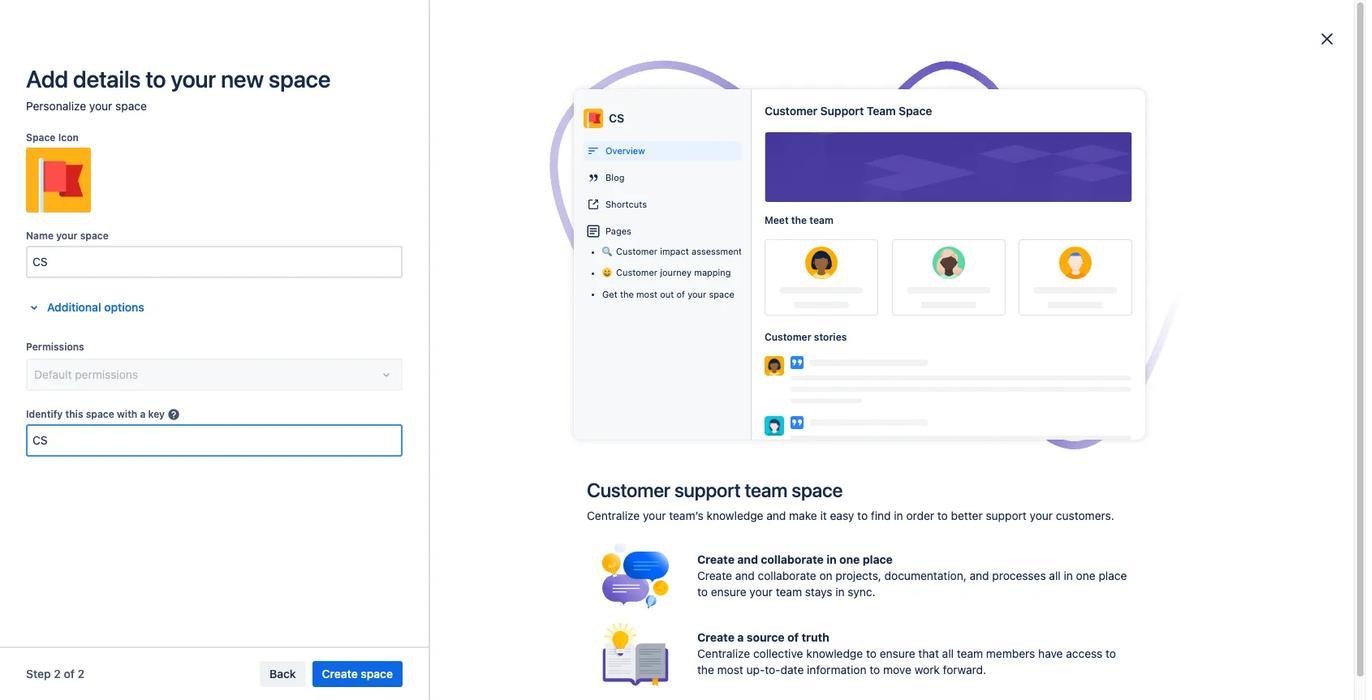 Task type: describe. For each thing, give the bounding box(es) containing it.
your right edit,
[[737, 318, 760, 332]]

edit for the leftmost edit feed button
[[350, 375, 371, 389]]

updates
[[750, 552, 793, 566]]

it
[[821, 509, 827, 523]]

support
[[821, 104, 864, 118]]

this
[[65, 409, 83, 421]]

impact
[[660, 246, 689, 257]]

processes
[[993, 569, 1047, 583]]

base
[[196, 277, 221, 291]]

permissions
[[26, 341, 84, 353]]

0 horizontal spatial overview
[[134, 79, 183, 93]]

and right for
[[738, 553, 759, 567]]

started
[[406, 112, 446, 126]]

and inside customer support team space centralize your team's knowledge and make it easy to find in order to better support your customers.
[[767, 509, 787, 523]]

loop
[[486, 278, 511, 292]]

close message box image
[[946, 275, 965, 295]]

step 2 of 2
[[26, 668, 85, 681]]

knowledge base
[[134, 277, 221, 291]]

0 horizontal spatial edit feed button
[[340, 370, 407, 396]]

and inside 'whiteboards are available in beta more freeform than pages or blogs, whiteboards empower teams to organize and brainstorm in new ways.'
[[1080, 301, 1100, 315]]

team inside customer support team space centralize your team's knowledge and make it easy to find in order to better support your customers.
[[745, 479, 788, 502]]

team inside create and collaborate in one place create and collaborate on projects, documentation, and processes all in one place to ensure your team stays in sync.
[[776, 586, 802, 599]]

your up 'show'
[[688, 289, 707, 300]]

check back later or refine your feed for more updates
[[512, 552, 793, 566]]

better
[[952, 509, 983, 523]]

spaces.
[[560, 302, 601, 316]]

and inside 'stay in-the-know by following people and spaces. their activity will show up in your feed, but you won't receive email notifications about it. add to, or edit, your feed anytime.'
[[538, 302, 557, 316]]

back
[[549, 552, 574, 566]]

make
[[790, 509, 818, 523]]

create down for
[[698, 569, 733, 583]]

0 vertical spatial you
[[400, 72, 421, 84]]

icon
[[58, 132, 79, 144]]

and down updates
[[736, 569, 755, 583]]

key
[[148, 409, 165, 421]]

we're keeping you in the loop
[[340, 278, 511, 292]]

additional options button
[[15, 298, 154, 318]]

0 vertical spatial of
[[677, 289, 686, 300]]

knowledge base link
[[99, 270, 294, 299]]

2 september from the left
[[705, 149, 752, 159]]

announcements
[[517, 222, 602, 236]]

in-
[[366, 302, 380, 316]]

to-
[[765, 664, 781, 677]]

edit for middle edit feed button
[[629, 593, 650, 607]]

you inside 'stay in-the-know by following people and spaces. their activity will show up in your feed, but you won't receive email notifications about it. add to, or edit, your feed anytime.'
[[416, 318, 435, 332]]

shortcuts
[[606, 199, 647, 210]]

easy
[[830, 509, 855, 523]]

unstar this space image
[[271, 278, 284, 291]]

your down stay
[[340, 318, 363, 332]]

add details to your new space personalize your space
[[26, 65, 331, 113]]

collective
[[754, 647, 804, 661]]

edit feed for middle edit feed button
[[629, 593, 677, 607]]

new inside add details to your new space personalize your space
[[221, 65, 264, 93]]

space icon
[[26, 132, 79, 144]]

customer stories
[[765, 331, 847, 344]]

recent link
[[99, 101, 294, 130]]

knowledge for source
[[807, 647, 864, 661]]

name
[[26, 230, 54, 242]]

help image
[[168, 409, 181, 422]]

tara
[[702, 126, 720, 136]]

pages
[[606, 226, 632, 236]]

to right 'access'
[[1106, 647, 1117, 661]]

0 vertical spatial up
[[345, 72, 359, 84]]

that
[[919, 647, 940, 661]]

organize
[[1032, 301, 1077, 315]]

1 vertical spatial you
[[426, 278, 447, 292]]

keeping
[[377, 278, 423, 292]]

get the most out of your space
[[603, 289, 735, 300]]

your right refine
[[650, 552, 674, 566]]

the up following
[[464, 278, 483, 292]]

freeform
[[1062, 269, 1107, 283]]

step
[[26, 668, 51, 681]]

about
[[610, 318, 640, 332]]

1 vertical spatial overview
[[702, 112, 753, 126]]

where
[[362, 72, 398, 84]]

in right started
[[449, 112, 459, 126]]

schultz
[[723, 126, 755, 136]]

1 horizontal spatial support
[[986, 509, 1027, 523]]

sync.
[[848, 586, 876, 599]]

0 horizontal spatial more
[[618, 519, 655, 538]]

visited
[[673, 149, 702, 159]]

centralize inside create a source of truth centralize collective knowledge to ensure that all team members have access to the most up-to-date information to move work forward.
[[698, 647, 751, 661]]

later
[[577, 552, 600, 566]]

cs
[[609, 111, 625, 125]]

1 vertical spatial one
[[1077, 569, 1096, 583]]

receive
[[470, 318, 508, 332]]

1 horizontal spatial more
[[721, 552, 747, 566]]

group containing overview
[[99, 71, 294, 218]]

edit feed for the rightmost edit feed button
[[939, 194, 986, 208]]

details
[[73, 65, 141, 93]]

pick up where you left off
[[320, 72, 469, 84]]

journey
[[660, 267, 692, 278]]

up inside 'stay in-the-know by following people and spaces. their activity will show up in your feed, but you won't receive email notifications about it. add to, or edit, your feed anytime.'
[[725, 302, 739, 316]]

product management link
[[99, 299, 294, 328]]

up-
[[747, 664, 765, 677]]

2 vertical spatial or
[[603, 552, 614, 566]]

personalize
[[26, 99, 86, 113]]

1 vertical spatial activity
[[659, 519, 711, 538]]

their
[[604, 302, 631, 316]]

what's
[[373, 195, 412, 207]]

announcements button
[[490, 216, 610, 242]]

to,
[[680, 318, 693, 332]]

ensure inside create a source of truth centralize collective knowledge to ensure that all team members have access to the most up-to-date information to move work forward.
[[880, 647, 916, 661]]

order
[[907, 509, 935, 523]]

1 27, from the left
[[415, 149, 427, 159]]

in right processes
[[1064, 569, 1074, 583]]

in up blogs,
[[1192, 249, 1203, 264]]

whiteboards
[[1032, 249, 1110, 264]]

customer for stories
[[765, 331, 812, 344]]

whiteboards are available in beta more freeform than pages or blogs, whiteboards empower teams to organize and brainstorm in new ways.
[[1032, 249, 1233, 315]]

to inside add details to your new space personalize your space
[[146, 65, 166, 93]]

create a space image
[[268, 244, 287, 263]]

to right order at bottom
[[938, 509, 949, 523]]

projects,
[[836, 569, 882, 583]]

management
[[179, 306, 247, 320]]

move
[[884, 664, 912, 677]]

customer for support
[[765, 104, 818, 118]]

Identify this space with a key field
[[28, 426, 401, 456]]

access
[[1067, 647, 1103, 661]]

customer for impact
[[616, 246, 658, 257]]

notifications
[[542, 318, 607, 332]]

will
[[675, 302, 692, 316]]

it.
[[643, 318, 653, 332]]

in inside customer support team space centralize your team's knowledge and make it easy to find in order to better support your customers.
[[895, 509, 904, 523]]

to left move
[[870, 664, 881, 677]]

all inside create a source of truth centralize collective knowledge to ensure that all team members have access to the most up-to-date information to move work forward.
[[943, 647, 954, 661]]

2 horizontal spatial edit feed button
[[939, 193, 986, 210]]

2 2023 from the left
[[769, 149, 791, 159]]

create and collaborate in one place create and collaborate on projects, documentation, and processes all in one place to ensure your team stays in sync.
[[698, 553, 1128, 599]]

beta
[[1206, 249, 1233, 264]]

additional options
[[47, 300, 144, 314]]

customer support team space centralize your team's knowledge and make it easy to find in order to better support your customers.
[[587, 479, 1115, 523]]

happening
[[415, 195, 473, 207]]

to inside create and collaborate in one place create and collaborate on projects, documentation, and processes all in one place to ensure your team stays in sync.
[[698, 586, 708, 599]]

create a source of truth centralize collective knowledge to ensure that all team members have access to the most up-to-date information to move work forward.
[[698, 631, 1117, 677]]

left
[[424, 72, 448, 84]]

source
[[747, 631, 785, 645]]

ways.
[[1199, 301, 1229, 315]]

additional
[[47, 300, 101, 314]]



Task type: vqa. For each thing, say whether or not it's contained in the screenshot.
top the collaborate
yes



Task type: locate. For each thing, give the bounding box(es) containing it.
space left icon
[[26, 132, 56, 144]]

to up the information
[[867, 647, 877, 661]]

0 vertical spatial or
[[1171, 269, 1182, 283]]

close image
[[1318, 29, 1338, 49]]

a inside create a source of truth centralize collective knowledge to ensure that all team members have access to the most up-to-date information to move work forward.
[[738, 631, 744, 645]]

place down customers.
[[1099, 569, 1128, 583]]

0 horizontal spatial most
[[637, 289, 658, 300]]

your left customers.
[[1030, 509, 1054, 523]]

knowledge up the information
[[807, 647, 864, 661]]

following
[[449, 302, 496, 316]]

1 horizontal spatial edit
[[629, 593, 650, 607]]

have
[[1039, 647, 1064, 661]]

0 vertical spatial add
[[26, 65, 68, 93]]

create inside button
[[322, 668, 358, 681]]

2 vertical spatial edit feed button
[[619, 587, 686, 613]]

new inside 'whiteboards are available in beta more freeform than pages or blogs, whiteboards empower teams to organize and brainstorm in new ways.'
[[1175, 301, 1196, 315]]

1 horizontal spatial knowledge
[[807, 647, 864, 661]]

1 horizontal spatial a
[[738, 631, 744, 645]]

2 2 from the left
[[78, 668, 85, 681]]

more up refine
[[618, 519, 655, 538]]

1 vertical spatial centralize
[[698, 647, 751, 661]]

a left source
[[738, 631, 744, 645]]

to inside 'whiteboards are available in beta more freeform than pages or blogs, whiteboards empower teams to organize and brainstorm in new ways.'
[[1186, 285, 1197, 299]]

2 horizontal spatial or
[[1171, 269, 1182, 283]]

of up collective
[[788, 631, 799, 645]]

0 vertical spatial one
[[840, 553, 860, 567]]

2 vertical spatial overview
[[606, 145, 646, 156]]

feed inside 'stay in-the-know by following people and spaces. their activity will show up in your feed, but you won't receive email notifications about it. add to, or edit, your feed anytime.'
[[340, 335, 363, 348]]

1 horizontal spatial 27,
[[754, 149, 766, 159]]

one down customers.
[[1077, 569, 1096, 583]]

space right team
[[899, 104, 933, 118]]

create for create a source of truth centralize collective knowledge to ensure that all team members have access to the most up-to-date information to move work forward.
[[698, 631, 735, 645]]

available
[[1135, 249, 1189, 264]]

blog
[[606, 172, 625, 183]]

overview up the blog on the left top
[[606, 145, 646, 156]]

you up by
[[426, 278, 447, 292]]

confluence
[[461, 112, 524, 126]]

or right later
[[603, 552, 614, 566]]

and up 'email'
[[538, 302, 557, 316]]

customer left support
[[765, 104, 818, 118]]

0 horizontal spatial knowledge
[[707, 509, 764, 523]]

1 2 from the left
[[54, 668, 61, 681]]

:mag: image
[[603, 247, 612, 257], [603, 247, 612, 257]]

or
[[1171, 269, 1182, 283], [697, 318, 707, 332], [603, 552, 614, 566]]

1 vertical spatial add
[[656, 318, 677, 332]]

up right pick
[[345, 72, 359, 84]]

1 vertical spatial most
[[718, 664, 744, 677]]

with
[[117, 409, 137, 421]]

your down updates
[[750, 586, 773, 599]]

overview inside the add details to your new space dialog
[[606, 145, 646, 156]]

Name your space field
[[28, 248, 401, 277]]

team
[[810, 214, 834, 227], [745, 479, 788, 502], [776, 586, 802, 599], [957, 647, 984, 661]]

1 vertical spatial collaborate
[[758, 569, 817, 583]]

0 horizontal spatial one
[[840, 553, 860, 567]]

2 horizontal spatial edit feed
[[939, 194, 986, 208]]

0 vertical spatial knowledge
[[707, 509, 764, 523]]

work
[[915, 664, 940, 677]]

0 vertical spatial most
[[637, 289, 658, 300]]

1 vertical spatial support
[[986, 509, 1027, 523]]

feed
[[962, 194, 986, 208], [340, 335, 363, 348], [373, 375, 397, 389], [677, 552, 700, 566], [653, 593, 677, 607]]

create
[[698, 553, 735, 567], [698, 569, 733, 583], [698, 631, 735, 645], [322, 668, 358, 681]]

in up on
[[827, 553, 837, 567]]

1 vertical spatial or
[[697, 318, 707, 332]]

overview up visited september 27, 2023
[[702, 112, 753, 126]]

activity inside 'stay in-the-know by following people and spaces. their activity will show up in your feed, but you won't receive email notifications about it. add to, or edit, your feed anytime.'
[[634, 302, 672, 316]]

2 horizontal spatial overview
[[702, 112, 753, 126]]

to down for
[[698, 586, 708, 599]]

september down getting
[[365, 149, 412, 159]]

1 horizontal spatial one
[[1077, 569, 1096, 583]]

0 horizontal spatial or
[[603, 552, 614, 566]]

0 horizontal spatial september
[[365, 149, 412, 159]]

1 horizontal spatial september
[[705, 149, 752, 159]]

27, down "schultz"
[[754, 149, 766, 159]]

back button
[[260, 662, 306, 688]]

0 vertical spatial space
[[899, 104, 933, 118]]

1 horizontal spatial up
[[725, 302, 739, 316]]

no
[[594, 519, 615, 538]]

create for create space
[[322, 668, 358, 681]]

one up projects,
[[840, 553, 860, 567]]

or inside 'whiteboards are available in beta more freeform than pages or blogs, whiteboards empower teams to organize and brainstorm in new ways.'
[[1171, 269, 1182, 283]]

name your space
[[26, 230, 109, 242]]

add inside add details to your new space personalize your space
[[26, 65, 68, 93]]

space inside customer support team space centralize your team's knowledge and make it easy to find in order to better support your customers.
[[792, 479, 843, 502]]

2 vertical spatial you
[[416, 318, 435, 332]]

1 vertical spatial ensure
[[880, 647, 916, 661]]

1 2023 from the left
[[429, 149, 452, 159]]

support up the team's
[[675, 479, 741, 502]]

documentation,
[[885, 569, 967, 583]]

2 27, from the left
[[754, 149, 766, 159]]

knowledge right the team's
[[707, 509, 764, 523]]

centralize up refine
[[587, 509, 640, 523]]

1 vertical spatial new
[[1175, 301, 1196, 315]]

customer support team space
[[765, 104, 933, 118]]

get
[[603, 289, 618, 300]]

1 horizontal spatial centralize
[[698, 647, 751, 661]]

27, down started
[[415, 149, 427, 159]]

ensure down for
[[711, 586, 747, 599]]

1 vertical spatial more
[[721, 552, 747, 566]]

0 horizontal spatial ensure
[[711, 586, 747, 599]]

to left find
[[858, 509, 868, 523]]

Search field
[[1058, 9, 1221, 35]]

or up teams
[[1171, 269, 1182, 283]]

1 horizontal spatial of
[[677, 289, 686, 300]]

group
[[99, 71, 294, 218]]

2023 up meet
[[769, 149, 791, 159]]

create for create and collaborate in one place create and collaborate on projects, documentation, and processes all in one place to ensure your team stays in sync.
[[698, 553, 735, 567]]

a left key
[[140, 409, 146, 421]]

members
[[987, 647, 1036, 661]]

activity up the it.
[[634, 302, 672, 316]]

than
[[1110, 269, 1133, 283]]

0 horizontal spatial support
[[675, 479, 741, 502]]

more right for
[[721, 552, 747, 566]]

getting started in confluence
[[363, 112, 524, 126]]

centralize inside customer support team space centralize your team's knowledge and make it easy to find in order to better support your customers.
[[587, 509, 640, 523]]

all
[[1050, 569, 1061, 583], [943, 647, 954, 661]]

the left 'up-'
[[698, 664, 715, 677]]

1 horizontal spatial place
[[1099, 569, 1128, 583]]

in right 'show'
[[742, 302, 751, 316]]

customer for support
[[587, 479, 671, 502]]

date
[[781, 664, 804, 677]]

tara schultz link
[[702, 126, 755, 137]]

customer down pages
[[616, 246, 658, 257]]

empower
[[1100, 285, 1148, 299]]

2 horizontal spatial of
[[788, 631, 799, 645]]

you down know
[[416, 318, 435, 332]]

create right back
[[322, 668, 358, 681]]

are
[[1113, 249, 1132, 264]]

0 horizontal spatial up
[[345, 72, 359, 84]]

1 horizontal spatial 2
[[78, 668, 85, 681]]

of right step
[[64, 668, 75, 681]]

knowledge inside create a source of truth centralize collective knowledge to ensure that all team members have access to the most up-to-date information to move work forward.
[[807, 647, 864, 661]]

0 horizontal spatial edit feed
[[350, 375, 397, 389]]

1 vertical spatial a
[[738, 631, 744, 645]]

and down 'whiteboards'
[[1080, 301, 1100, 315]]

0 vertical spatial collaborate
[[761, 553, 824, 567]]

your up 'recent' link
[[171, 65, 216, 93]]

we're
[[340, 278, 374, 292]]

all right that
[[943, 647, 954, 661]]

the right meet
[[792, 214, 807, 227]]

no more activity
[[594, 519, 711, 538]]

add right the it.
[[656, 318, 677, 332]]

off
[[450, 72, 469, 84]]

and
[[1080, 301, 1100, 315], [538, 302, 557, 316], [767, 509, 787, 523], [738, 553, 759, 567], [736, 569, 755, 583], [970, 569, 990, 583]]

0 horizontal spatial 27,
[[415, 149, 427, 159]]

overview up recent
[[134, 79, 183, 93]]

0 vertical spatial new
[[221, 65, 264, 93]]

identify
[[26, 409, 63, 421]]

0 horizontal spatial of
[[64, 668, 75, 681]]

collaborate down updates
[[758, 569, 817, 583]]

1 vertical spatial edit feed
[[350, 375, 397, 389]]

0 horizontal spatial 2023
[[429, 149, 452, 159]]

customer for journey
[[616, 267, 658, 278]]

all inside create and collaborate in one place create and collaborate on projects, documentation, and processes all in one place to ensure your team stays in sync.
[[1050, 569, 1061, 583]]

place up projects,
[[863, 553, 893, 567]]

2 vertical spatial edit
[[629, 593, 650, 607]]

create space
[[322, 668, 393, 681]]

0 vertical spatial all
[[1050, 569, 1061, 583]]

1 horizontal spatial most
[[718, 664, 744, 677]]

create inside create a source of truth centralize collective knowledge to ensure that all team members have access to the most up-to-date information to move work forward.
[[698, 631, 735, 645]]

0 vertical spatial centralize
[[587, 509, 640, 523]]

new down teams
[[1175, 301, 1196, 315]]

your down details
[[89, 99, 112, 113]]

all right processes
[[1050, 569, 1061, 583]]

1 horizontal spatial space
[[899, 104, 933, 118]]

1 vertical spatial of
[[788, 631, 799, 645]]

september down tara schultz link on the right of the page
[[705, 149, 752, 159]]

customer left 'stories'
[[765, 331, 812, 344]]

0 vertical spatial edit feed button
[[939, 193, 986, 210]]

stay
[[340, 302, 363, 316]]

0 horizontal spatial space
[[26, 132, 56, 144]]

in down teams
[[1162, 301, 1172, 315]]

0 horizontal spatial all
[[943, 647, 954, 661]]

knowledge for team
[[707, 509, 764, 523]]

up
[[345, 72, 359, 84], [725, 302, 739, 316]]

0 horizontal spatial edit
[[350, 375, 371, 389]]

0 vertical spatial place
[[863, 553, 893, 567]]

new
[[221, 65, 264, 93], [1175, 301, 1196, 315]]

1 horizontal spatial edit feed button
[[619, 587, 686, 613]]

space inside the create space button
[[361, 668, 393, 681]]

one
[[840, 553, 860, 567], [1077, 569, 1096, 583]]

pages
[[1136, 269, 1168, 283]]

team up updates
[[745, 479, 788, 502]]

recent
[[134, 108, 171, 122]]

customer up no more activity
[[587, 479, 671, 502]]

1 vertical spatial space
[[26, 132, 56, 144]]

edit feed for the leftmost edit feed button
[[350, 375, 397, 389]]

centralize up 'up-'
[[698, 647, 751, 661]]

most inside create a source of truth centralize collective knowledge to ensure that all team members have access to the most up-to-date information to move work forward.
[[718, 664, 744, 677]]

1 vertical spatial knowledge
[[807, 647, 864, 661]]

collaborate up on
[[761, 553, 824, 567]]

customer up get at the left top
[[616, 267, 658, 278]]

activity
[[634, 302, 672, 316], [659, 519, 711, 538]]

your inside create and collaborate in one place create and collaborate on projects, documentation, and processes all in one place to ensure your team stays in sync.
[[750, 586, 773, 599]]

whiteboards
[[1032, 285, 1096, 299]]

check
[[512, 552, 545, 566]]

your left the team's
[[643, 509, 666, 523]]

knowledge inside customer support team space centralize your team's knowledge and make it easy to find in order to better support your customers.
[[707, 509, 764, 523]]

27,
[[415, 149, 427, 159], [754, 149, 766, 159]]

to down blogs,
[[1186, 285, 1197, 299]]

september
[[365, 149, 412, 159], [705, 149, 752, 159]]

new up 'recent' link
[[221, 65, 264, 93]]

customer inside customer support team space centralize your team's knowledge and make it easy to find in order to better support your customers.
[[587, 479, 671, 502]]

team inside create a source of truth centralize collective knowledge to ensure that all team members have access to the most up-to-date information to move work forward.
[[957, 647, 984, 661]]

1 horizontal spatial 2023
[[769, 149, 791, 159]]

space
[[269, 65, 331, 93], [115, 99, 147, 113], [80, 230, 109, 242], [709, 289, 735, 300], [86, 409, 114, 421], [792, 479, 843, 502], [361, 668, 393, 681]]

and left make
[[767, 509, 787, 523]]

0 vertical spatial activity
[[634, 302, 672, 316]]

assessment
[[692, 246, 742, 257]]

won't
[[438, 318, 467, 332]]

0 horizontal spatial add
[[26, 65, 68, 93]]

banner
[[0, 0, 1367, 45]]

discover what's happening
[[320, 195, 473, 207]]

create left source
[[698, 631, 735, 645]]

1 horizontal spatial or
[[697, 318, 707, 332]]

and left processes
[[970, 569, 990, 583]]

know
[[403, 302, 430, 316]]

1 vertical spatial edit
[[350, 375, 371, 389]]

in right find
[[895, 509, 904, 523]]

0 horizontal spatial place
[[863, 553, 893, 567]]

support
[[675, 479, 741, 502], [986, 509, 1027, 523]]

overview
[[134, 79, 183, 93], [702, 112, 753, 126], [606, 145, 646, 156]]

by
[[433, 302, 446, 316]]

your right name
[[56, 230, 78, 242]]

0 horizontal spatial new
[[221, 65, 264, 93]]

add inside 'stay in-the-know by following people and spaces. their activity will show up in your feed, but you won't receive email notifications about it. add to, or edit, your feed anytime.'
[[656, 318, 677, 332]]

support right better
[[986, 509, 1027, 523]]

0 vertical spatial ensure
[[711, 586, 747, 599]]

in inside 'stay in-the-know by following people and spaces. their activity will show up in your feed, but you won't receive email notifications about it. add to, or edit, your feed anytime.'
[[742, 302, 751, 316]]

up up edit,
[[725, 302, 739, 316]]

the inside create a source of truth centralize collective knowledge to ensure that all team members have access to the most up-to-date information to move work forward.
[[698, 664, 715, 677]]

or inside 'stay in-the-know by following people and spaces. their activity will show up in your feed, but you won't receive email notifications about it. add to, or edit, your feed anytime.'
[[697, 318, 707, 332]]

information
[[807, 664, 867, 677]]

team left stays
[[776, 586, 802, 599]]

add details to your new space dialog
[[0, 0, 1367, 701]]

0 vertical spatial edit feed
[[939, 194, 986, 208]]

in up following
[[451, 278, 461, 292]]

ensure inside create and collaborate in one place create and collaborate on projects, documentation, and processes all in one place to ensure your team stays in sync.
[[711, 586, 747, 599]]

0 horizontal spatial a
[[140, 409, 146, 421]]

1 vertical spatial all
[[943, 647, 954, 661]]

edit for the rightmost edit feed button
[[939, 194, 959, 208]]

1 horizontal spatial new
[[1175, 301, 1196, 315]]

most left the out
[[637, 289, 658, 300]]

0 vertical spatial support
[[675, 479, 741, 502]]

add up personalize at the top of page
[[26, 65, 68, 93]]

or right to,
[[697, 318, 707, 332]]

1 horizontal spatial overview
[[606, 145, 646, 156]]

the right get at the left top
[[620, 289, 634, 300]]

create space button
[[312, 662, 403, 688]]

options
[[104, 300, 144, 314]]

product
[[134, 306, 176, 320]]

you left 'left'
[[400, 72, 421, 84]]

team right meet
[[810, 214, 834, 227]]

discover
[[320, 195, 370, 207]]

create down the team's
[[698, 553, 735, 567]]

the-
[[380, 302, 403, 316]]

0 vertical spatial edit
[[939, 194, 959, 208]]

pick
[[320, 72, 343, 84]]

to up recent
[[146, 65, 166, 93]]

1 vertical spatial place
[[1099, 569, 1128, 583]]

ensure up move
[[880, 647, 916, 661]]

:grinning: image
[[603, 268, 612, 278], [603, 268, 612, 278]]

1 horizontal spatial all
[[1050, 569, 1061, 583]]

0 vertical spatial overview
[[134, 79, 183, 93]]

team up forward.
[[957, 647, 984, 661]]

mapping
[[695, 267, 731, 278]]

of inside create a source of truth centralize collective knowledge to ensure that all team members have access to the most up-to-date information to move work forward.
[[788, 631, 799, 645]]

0 horizontal spatial 2
[[54, 668, 61, 681]]

a
[[140, 409, 146, 421], [738, 631, 744, 645]]

2023 down getting started in confluence
[[429, 149, 452, 159]]

in right stays
[[836, 586, 845, 599]]

2 vertical spatial of
[[64, 668, 75, 681]]

teams
[[1151, 285, 1183, 299]]

spaces
[[108, 248, 145, 258]]

stay in-the-know by following people and spaces. their activity will show up in your feed, but you won't receive email notifications about it. add to, or edit, your feed anytime.
[[340, 302, 760, 348]]

collaborate
[[761, 553, 824, 567], [758, 569, 817, 583]]

forward.
[[944, 664, 987, 677]]

0 vertical spatial a
[[140, 409, 146, 421]]

overview link
[[99, 71, 294, 101]]

team
[[867, 104, 896, 118]]

out
[[660, 289, 674, 300]]

brainstorm
[[1103, 301, 1159, 315]]

0 vertical spatial more
[[618, 519, 655, 538]]

stays
[[806, 586, 833, 599]]

most left 'up-'
[[718, 664, 744, 677]]

1 vertical spatial up
[[725, 302, 739, 316]]

of right the out
[[677, 289, 686, 300]]

1 vertical spatial edit feed button
[[340, 370, 407, 396]]

visited september 27, 2023
[[673, 149, 791, 159]]

on
[[820, 569, 833, 583]]

1 horizontal spatial edit feed
[[629, 593, 677, 607]]

activity up for
[[659, 519, 711, 538]]

more
[[1032, 269, 1059, 283]]

team's
[[669, 509, 704, 523]]

1 september from the left
[[365, 149, 412, 159]]

2 vertical spatial edit feed
[[629, 593, 677, 607]]



